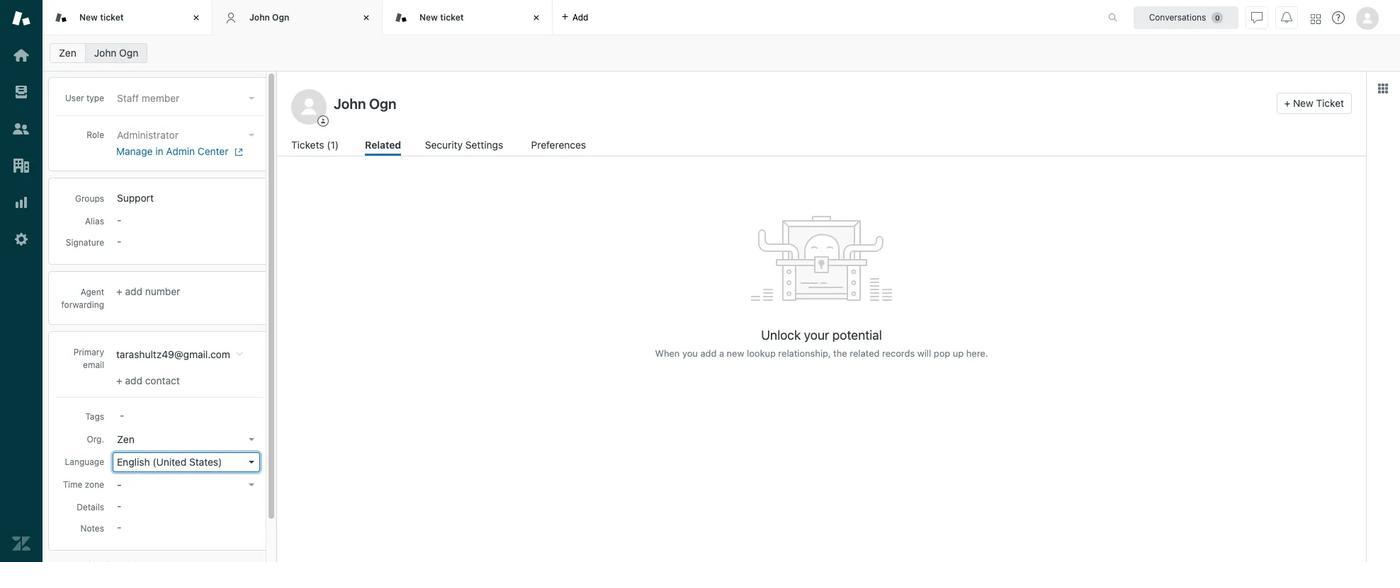 Task type: describe. For each thing, give the bounding box(es) containing it.
primary email
[[73, 347, 104, 371]]

support
[[117, 192, 154, 204]]

preferences
[[531, 139, 586, 151]]

lookup
[[747, 348, 776, 359]]

zendesk support image
[[12, 9, 30, 28]]

will
[[918, 348, 932, 359]]

customers image
[[12, 120, 30, 138]]

+ add contact
[[116, 375, 180, 387]]

add inside 'unlock your potential when you add a new lookup relationship, the related records will pop up here.'
[[701, 348, 717, 359]]

1 new ticket tab from the left
[[43, 0, 213, 35]]

zen inside zen button
[[117, 434, 135, 446]]

arrow down image for -
[[249, 484, 255, 487]]

contact
[[145, 375, 180, 387]]

pop
[[934, 348, 951, 359]]

- button
[[113, 476, 260, 496]]

in
[[155, 145, 163, 157]]

security
[[425, 139, 463, 151]]

ogn inside tab
[[272, 12, 290, 23]]

details
[[77, 503, 104, 513]]

+ new ticket button
[[1277, 93, 1353, 114]]

english (united states) button
[[113, 453, 260, 473]]

type
[[86, 93, 104, 104]]

+ for + add contact
[[116, 375, 122, 387]]

unlock your potential when you add a new lookup relationship, the related records will pop up here.
[[655, 328, 989, 359]]

notes
[[81, 524, 104, 535]]

groups
[[75, 194, 104, 204]]

+ add number
[[116, 286, 180, 298]]

language
[[65, 457, 104, 468]]

views image
[[12, 83, 30, 101]]

tags
[[85, 412, 104, 422]]

add left contact
[[125, 375, 142, 387]]

new ticket for close image
[[420, 12, 464, 23]]

organizations image
[[12, 157, 30, 175]]

up
[[953, 348, 964, 359]]

john ogn tab
[[213, 0, 383, 35]]

apps image
[[1378, 83, 1389, 94]]

button displays agent's chat status as invisible. image
[[1252, 12, 1263, 23]]

potential
[[833, 328, 882, 343]]

manage in admin center link
[[116, 145, 255, 158]]

your
[[804, 328, 830, 343]]

org.
[[87, 435, 104, 445]]

john inside tab
[[250, 12, 270, 23]]

ticket
[[1317, 97, 1345, 109]]

conversations button
[[1134, 6, 1239, 29]]

-
[[117, 479, 122, 491]]

english (united states)
[[117, 457, 222, 469]]

number
[[145, 286, 180, 298]]

notifications image
[[1282, 12, 1293, 23]]

here.
[[967, 348, 989, 359]]

manage
[[116, 145, 153, 157]]

settings
[[466, 139, 503, 151]]

2 new ticket tab from the left
[[383, 0, 553, 35]]

zendesk image
[[12, 535, 30, 554]]

add button
[[553, 0, 597, 35]]

user type
[[65, 93, 104, 104]]

center
[[198, 145, 229, 157]]

tarashultz49@gmail.com
[[116, 349, 230, 361]]

tabs tab list
[[43, 0, 1094, 35]]

arrow down image
[[249, 461, 255, 464]]

ticket for close icon for new ticket
[[100, 12, 124, 23]]

staff member button
[[113, 89, 260, 108]]

zone
[[85, 480, 104, 491]]

get help image
[[1333, 11, 1346, 24]]

signature
[[66, 237, 104, 248]]

security settings
[[425, 139, 503, 151]]

admin
[[166, 145, 195, 157]]

get started image
[[12, 46, 30, 65]]

secondary element
[[43, 39, 1401, 67]]

john ogn link
[[85, 43, 148, 63]]

user
[[65, 93, 84, 104]]

security settings link
[[425, 138, 508, 156]]

the
[[834, 348, 848, 359]]

add left number
[[125, 286, 142, 298]]

agent
[[81, 287, 104, 298]]

main element
[[0, 0, 43, 563]]

close image
[[530, 11, 544, 25]]

role
[[87, 130, 104, 140]]

email
[[83, 360, 104, 371]]



Task type: vqa. For each thing, say whether or not it's contained in the screenshot.
the middle New
yes



Task type: locate. For each thing, give the bounding box(es) containing it.
administrator
[[117, 129, 179, 141]]

preferences link
[[531, 138, 589, 156]]

arrow down image for administrator
[[249, 134, 255, 137]]

zen link
[[50, 43, 86, 63]]

reporting image
[[12, 194, 30, 212]]

zen up english
[[117, 434, 135, 446]]

member
[[142, 92, 180, 104]]

zen inside zen link
[[59, 47, 76, 59]]

time zone
[[63, 480, 104, 491]]

ticket
[[100, 12, 124, 23], [440, 12, 464, 23]]

ticket for close image
[[440, 12, 464, 23]]

1 vertical spatial +
[[116, 286, 122, 298]]

+ left ticket
[[1285, 97, 1291, 109]]

1 vertical spatial john
[[94, 47, 117, 59]]

close image for john ogn
[[359, 11, 374, 25]]

zen up user
[[59, 47, 76, 59]]

0 vertical spatial ogn
[[272, 12, 290, 23]]

forwarding
[[61, 300, 104, 310]]

english
[[117, 457, 150, 469]]

relationship,
[[779, 348, 831, 359]]

1 horizontal spatial new ticket tab
[[383, 0, 553, 35]]

close image inside john ogn tab
[[359, 11, 374, 25]]

staff
[[117, 92, 139, 104]]

related
[[365, 139, 401, 151]]

0 vertical spatial zen
[[59, 47, 76, 59]]

- field
[[114, 408, 260, 424]]

1 horizontal spatial john
[[250, 12, 270, 23]]

new
[[727, 348, 745, 359]]

tickets (1) link
[[291, 138, 341, 156]]

2 arrow down image from the top
[[249, 134, 255, 137]]

3 arrow down image from the top
[[249, 439, 255, 442]]

new for close image
[[420, 12, 438, 23]]

+ left contact
[[116, 375, 122, 387]]

agent forwarding
[[61, 287, 104, 310]]

+ for + add number
[[116, 286, 122, 298]]

john inside secondary element
[[94, 47, 117, 59]]

you
[[683, 348, 698, 359]]

add inside popup button
[[573, 12, 589, 22]]

1 horizontal spatial ticket
[[440, 12, 464, 23]]

tickets
[[291, 139, 324, 151]]

ogn
[[272, 12, 290, 23], [119, 47, 138, 59]]

manage in admin center
[[116, 145, 229, 157]]

1 horizontal spatial ogn
[[272, 12, 290, 23]]

john
[[250, 12, 270, 23], [94, 47, 117, 59]]

1 horizontal spatial close image
[[359, 11, 374, 25]]

+ right agent at bottom left
[[116, 286, 122, 298]]

1 arrow down image from the top
[[249, 97, 255, 100]]

close image
[[189, 11, 203, 25], [359, 11, 374, 25]]

0 vertical spatial +
[[1285, 97, 1291, 109]]

when
[[655, 348, 680, 359]]

administrator button
[[113, 125, 260, 145]]

1 close image from the left
[[189, 11, 203, 25]]

arrow down image inside staff member button
[[249, 97, 255, 100]]

ogn inside secondary element
[[119, 47, 138, 59]]

2 vertical spatial +
[[116, 375, 122, 387]]

john ogn
[[250, 12, 290, 23], [94, 47, 138, 59]]

arrow down image inside zen button
[[249, 439, 255, 442]]

4 arrow down image from the top
[[249, 484, 255, 487]]

None text field
[[330, 93, 1271, 114]]

0 horizontal spatial john ogn
[[94, 47, 138, 59]]

arrow down image for staff member
[[249, 97, 255, 100]]

0 horizontal spatial new ticket tab
[[43, 0, 213, 35]]

new inside button
[[1294, 97, 1314, 109]]

2 horizontal spatial new
[[1294, 97, 1314, 109]]

new ticket for close icon for new ticket
[[79, 12, 124, 23]]

1 horizontal spatial new
[[420, 12, 438, 23]]

1 vertical spatial zen
[[117, 434, 135, 446]]

+ for + new ticket
[[1285, 97, 1291, 109]]

0 horizontal spatial zen
[[59, 47, 76, 59]]

(united
[[153, 457, 187, 469]]

0 horizontal spatial ticket
[[100, 12, 124, 23]]

2 new ticket from the left
[[420, 12, 464, 23]]

0 horizontal spatial new
[[79, 12, 98, 23]]

records
[[883, 348, 915, 359]]

2 ticket from the left
[[440, 12, 464, 23]]

arrow down image inside administrator button
[[249, 134, 255, 137]]

related
[[850, 348, 880, 359]]

2 close image from the left
[[359, 11, 374, 25]]

alias
[[85, 216, 104, 227]]

arrow down image for zen
[[249, 439, 255, 442]]

john ogn inside tab
[[250, 12, 290, 23]]

new
[[79, 12, 98, 23], [420, 12, 438, 23], [1294, 97, 1314, 109]]

0 horizontal spatial new ticket
[[79, 12, 124, 23]]

arrow down image
[[249, 97, 255, 100], [249, 134, 255, 137], [249, 439, 255, 442], [249, 484, 255, 487]]

zen
[[59, 47, 76, 59], [117, 434, 135, 446]]

1 horizontal spatial john ogn
[[250, 12, 290, 23]]

(1)
[[327, 139, 339, 151]]

0 horizontal spatial close image
[[189, 11, 203, 25]]

1 vertical spatial ogn
[[119, 47, 138, 59]]

+ new ticket
[[1285, 97, 1345, 109]]

1 horizontal spatial zen
[[117, 434, 135, 446]]

0 vertical spatial john
[[250, 12, 270, 23]]

+
[[1285, 97, 1291, 109], [116, 286, 122, 298], [116, 375, 122, 387]]

related link
[[365, 138, 401, 156]]

new ticket
[[79, 12, 124, 23], [420, 12, 464, 23]]

primary
[[73, 347, 104, 358]]

add
[[573, 12, 589, 22], [125, 286, 142, 298], [701, 348, 717, 359], [125, 375, 142, 387]]

0 horizontal spatial ogn
[[119, 47, 138, 59]]

time
[[63, 480, 83, 491]]

zen button
[[113, 430, 260, 450]]

close image for new ticket
[[189, 11, 203, 25]]

+ inside button
[[1285, 97, 1291, 109]]

new for close icon for new ticket
[[79, 12, 98, 23]]

staff member
[[117, 92, 180, 104]]

1 ticket from the left
[[100, 12, 124, 23]]

john ogn inside secondary element
[[94, 47, 138, 59]]

1 horizontal spatial new ticket
[[420, 12, 464, 23]]

add left a
[[701, 348, 717, 359]]

0 vertical spatial john ogn
[[250, 12, 290, 23]]

zendesk products image
[[1311, 14, 1321, 24]]

new ticket tab
[[43, 0, 213, 35], [383, 0, 553, 35]]

admin image
[[12, 230, 30, 249]]

a
[[719, 348, 725, 359]]

conversations
[[1150, 12, 1207, 22]]

arrow down image inside - button
[[249, 484, 255, 487]]

1 new ticket from the left
[[79, 12, 124, 23]]

add right close image
[[573, 12, 589, 22]]

tickets (1)
[[291, 139, 339, 151]]

1 vertical spatial john ogn
[[94, 47, 138, 59]]

0 horizontal spatial john
[[94, 47, 117, 59]]

states)
[[189, 457, 222, 469]]

unlock
[[762, 328, 801, 343]]



